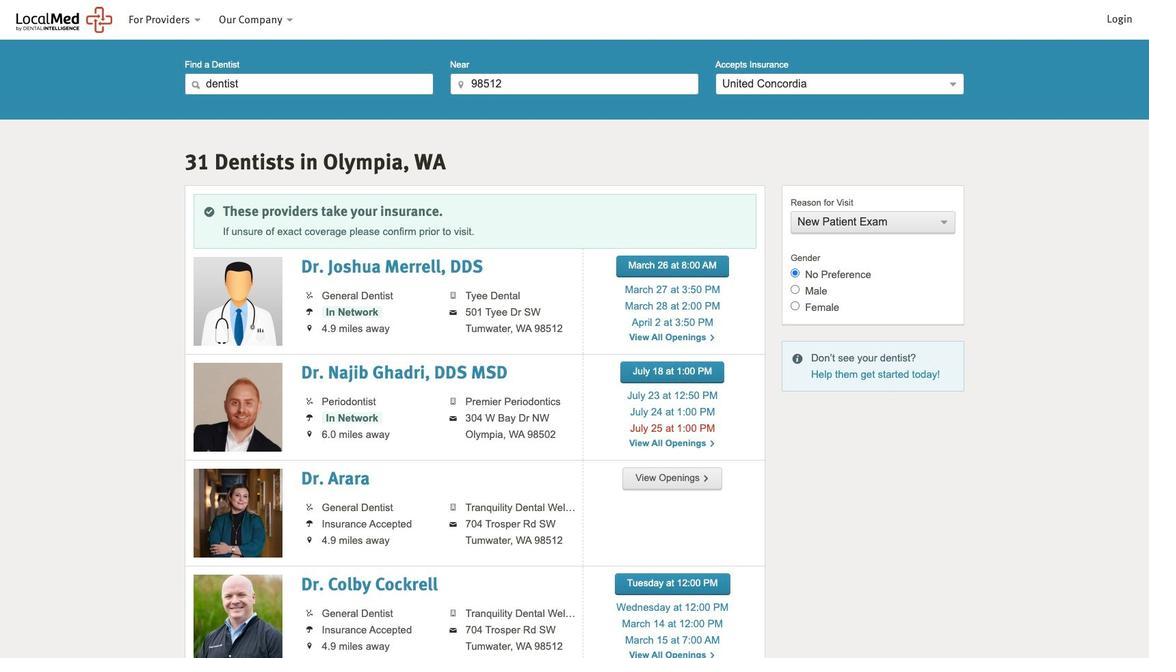Task type: locate. For each thing, give the bounding box(es) containing it.
coverage: image
[[305, 517, 314, 531], [305, 623, 314, 637]]

distance: image for the dr. najib ghadri, dds msd profile photo's specialty: image
[[306, 427, 313, 442]]

1 specialty: image from the top
[[305, 394, 314, 409]]

1 vertical spatial angle right image
[[702, 471, 710, 487]]

1 specialty: image from the top
[[305, 288, 314, 303]]

specialty: image for the "dr. joshua merrell, dds profile photo"'s coverage: icon
[[305, 288, 314, 303]]

banner
[[0, 0, 1149, 40]]

1 vertical spatial specialty: image
[[305, 500, 314, 515]]

1 vertical spatial coverage: image
[[305, 411, 314, 425]]

0 vertical spatial specialty: image
[[305, 394, 314, 409]]

0 vertical spatial address: image
[[449, 305, 458, 319]]

1 vertical spatial address: image
[[449, 411, 458, 425]]

Select an insurance… text field
[[715, 73, 964, 95]]

0 vertical spatial coverage: image
[[305, 517, 314, 531]]

1 vertical spatial distance: image
[[306, 533, 313, 548]]

0 vertical spatial distance: image
[[306, 427, 313, 442]]

0 vertical spatial practice: image
[[449, 288, 458, 303]]

address: image for practice: image associated with the "dr. joshua merrell, dds profile photo"'s coverage: icon
[[449, 305, 458, 319]]

3 address: image from the top
[[449, 517, 458, 531]]

coverage: image for distance: icon corresponding to specialty: image related to dr. arara profile photo
[[305, 517, 314, 531]]

2 vertical spatial distance: image
[[306, 639, 313, 654]]

None radio
[[791, 269, 800, 278], [791, 285, 800, 294], [791, 302, 800, 311], [791, 269, 800, 278], [791, 285, 800, 294], [791, 302, 800, 311]]

specialty: image for coverage: image for first distance: icon from the bottom of the page
[[305, 606, 314, 621]]

coverage: image
[[305, 305, 314, 319], [305, 411, 314, 425]]

3 distance: image from the top
[[306, 639, 313, 654]]

Specialty or Name text field
[[185, 73, 434, 95]]

1 practice: image from the top
[[449, 288, 458, 303]]

caret down image
[[192, 11, 202, 29], [285, 11, 295, 29]]

specialty: image
[[305, 394, 314, 409], [305, 500, 314, 515]]

1 coverage: image from the top
[[305, 305, 314, 319]]

Select… text field
[[791, 212, 955, 233]]

0 vertical spatial angle right image
[[709, 331, 716, 344]]

address: image for practice: image associated with coverage: icon corresponding to the dr. najib ghadri, dds msd profile photo
[[449, 411, 458, 425]]

0 vertical spatial coverage: image
[[305, 305, 314, 319]]

2 coverage: image from the top
[[305, 411, 314, 425]]

distance: image
[[306, 427, 313, 442], [306, 533, 313, 548], [306, 639, 313, 654]]

2 vertical spatial angle right image
[[709, 649, 716, 659]]

1 coverage: image from the top
[[305, 517, 314, 531]]

distance: image for specialty: image related to dr. arara profile photo
[[306, 533, 313, 548]]

2 vertical spatial practice: image
[[449, 500, 458, 515]]

specialty: image for the dr. najib ghadri, dds msd profile photo
[[305, 394, 314, 409]]

practice: image for the "dr. joshua merrell, dds profile photo"'s coverage: icon
[[449, 288, 458, 303]]

1 vertical spatial specialty: image
[[305, 606, 314, 621]]

angle right image
[[709, 331, 716, 344], [702, 471, 710, 487], [709, 649, 716, 659]]

1 horizontal spatial caret down image
[[285, 11, 295, 29]]

specialty: image
[[305, 288, 314, 303], [305, 606, 314, 621]]

angle right image for practice: image associated with the "dr. joshua merrell, dds profile photo"'s coverage: icon
[[709, 331, 716, 344]]

2 caret down image from the left
[[285, 11, 295, 29]]

2 specialty: image from the top
[[305, 500, 314, 515]]

1 vertical spatial coverage: image
[[305, 623, 314, 637]]

2 coverage: image from the top
[[305, 623, 314, 637]]

None text field
[[185, 73, 434, 95]]

2 address: image from the top
[[449, 411, 458, 425]]

0 horizontal spatial caret down image
[[192, 11, 202, 29]]

2 practice: image from the top
[[449, 394, 458, 409]]

0 vertical spatial specialty: image
[[305, 288, 314, 303]]

1 vertical spatial practice: image
[[449, 394, 458, 409]]

address: image
[[449, 305, 458, 319], [449, 411, 458, 425], [449, 517, 458, 531]]

open menu image
[[939, 218, 950, 228]]

2 vertical spatial address: image
[[449, 517, 458, 531]]

2 distance: image from the top
[[306, 533, 313, 548]]

practice: image
[[449, 288, 458, 303], [449, 394, 458, 409], [449, 500, 458, 515]]

angle right image for practice: icon
[[709, 649, 716, 659]]

1 distance: image from the top
[[306, 427, 313, 442]]

1 address: image from the top
[[449, 305, 458, 319]]

dr. arara profile photo image
[[194, 469, 282, 558]]

2 specialty: image from the top
[[305, 606, 314, 621]]

main menu navigation
[[120, 0, 1141, 40]]



Task type: vqa. For each thing, say whether or not it's contained in the screenshot.
Practice: icon for Address: image
yes



Task type: describe. For each thing, give the bounding box(es) containing it.
Address, Zip, or City text field
[[450, 73, 699, 95]]

practice: image
[[449, 606, 458, 621]]

open menu image
[[948, 80, 959, 90]]

coverage: image for first distance: icon from the bottom of the page
[[305, 623, 314, 637]]

dr. joshua merrell, dds profile photo image
[[194, 257, 282, 346]]

address: image for 3rd practice: image from the top
[[449, 517, 458, 531]]

practice: image for coverage: icon corresponding to the dr. najib ghadri, dds msd profile photo
[[449, 394, 458, 409]]

dr. najib ghadri, dds msd profile photo image
[[194, 363, 282, 452]]

angle right image
[[709, 437, 716, 450]]

localmed logo image
[[16, 7, 112, 33]]

dr. colby cockrell profile photo image
[[194, 575, 282, 659]]

coverage: image for the "dr. joshua merrell, dds profile photo"
[[305, 305, 314, 319]]

3 practice: image from the top
[[449, 500, 458, 515]]

specialty: image for dr. arara profile photo
[[305, 500, 314, 515]]

distance: image
[[306, 321, 313, 336]]

coverage: image for the dr. najib ghadri, dds msd profile photo
[[305, 411, 314, 425]]

address: image
[[449, 623, 458, 637]]

1 caret down image from the left
[[192, 11, 202, 29]]



